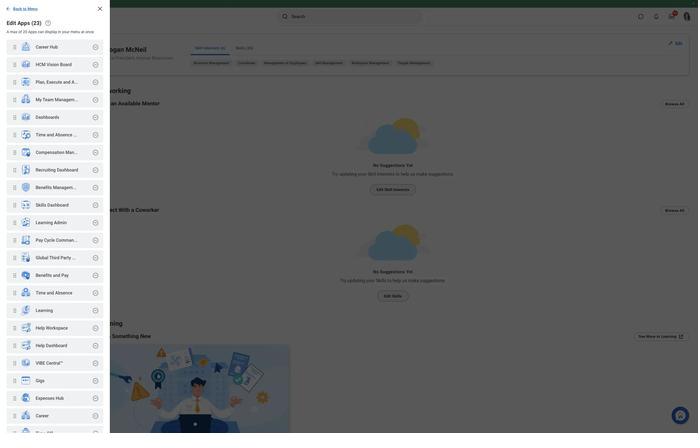 Task type: locate. For each thing, give the bounding box(es) containing it.
4 minus circle image from the top
[[92, 114, 99, 121]]

to right back
[[23, 7, 27, 11]]

career inside career hub button
[[36, 45, 49, 50]]

12 minus circle image from the top
[[92, 413, 99, 420]]

see
[[639, 335, 646, 339]]

7 list item from the top
[[7, 251, 103, 267]]

no for mentor
[[374, 163, 379, 168]]

skills up 'edit skills' button
[[376, 279, 387, 284]]

1 vertical spatial of
[[286, 61, 289, 65]]

3 minus circle image from the top
[[92, 150, 99, 156]]

1 browse all from the top
[[666, 102, 685, 106]]

managem right 'graph'
[[53, 185, 73, 191]]

edit down try updating your skills to help us make suggestions.
[[385, 294, 391, 299]]

gigs down feedback
[[25, 156, 33, 161]]

1 draggable vertical image from the top
[[12, 44, 18, 51]]

minus circle image inside help dashboard "list item"
[[92, 343, 99, 350]]

and down the benefits and pay "button"
[[47, 291, 54, 296]]

president,
[[116, 56, 136, 61]]

benefits and pay
[[36, 273, 69, 279]]

2 yet from the top
[[407, 270, 413, 275]]

connect
[[97, 207, 117, 214]]

career hub inside button
[[36, 45, 58, 50]]

1 no from the top
[[374, 163, 379, 168]]

1 horizontal spatial to
[[388, 279, 392, 284]]

recruiting dashboard list item
[[7, 163, 103, 179]]

1 horizontal spatial gigs
[[36, 379, 45, 384]]

draggable vertical image inside vibe central™ button
[[12, 361, 18, 367]]

benefits and pay list item
[[7, 268, 103, 284]]

1 vertical spatial in
[[657, 335, 661, 339]]

2 benefits from the top
[[36, 273, 52, 279]]

draggable vertical image for career
[[12, 413, 18, 420]]

0 vertical spatial absence
[[55, 133, 72, 138]]

0 horizontal spatial gigs
[[25, 156, 33, 161]]

2 browse from the top
[[666, 209, 679, 213]]

2 time from the top
[[36, 291, 46, 296]]

5 minus circle image from the top
[[92, 167, 99, 174]]

1 vertical spatial time
[[36, 291, 46, 296]]

9 draggable vertical image from the top
[[12, 431, 18, 434]]

5 draggable vertical image from the top
[[12, 150, 18, 156]]

your for connect with a coworker
[[366, 279, 375, 284]]

11 draggable vertical image from the top
[[12, 308, 18, 314]]

pay cycle comman ...
[[36, 238, 78, 243]]

list item containing benefits managem
[[7, 180, 103, 196]]

9 draggable vertical image from the top
[[12, 273, 18, 279]]

a
[[131, 207, 134, 214]]

6 list item from the top
[[7, 233, 103, 249]]

4 minus circle image from the top
[[92, 185, 99, 191]]

skills
[[236, 46, 245, 50], [36, 203, 46, 208], [376, 279, 387, 284], [392, 294, 402, 299]]

and inside time and absence "button"
[[47, 291, 54, 296]]

1 management from the left
[[209, 61, 230, 65]]

suggestions for meet an available mentor
[[380, 163, 406, 168]]

draggable vertical image inside 'learning' button
[[12, 308, 18, 314]]

and
[[63, 80, 71, 85], [47, 133, 54, 138], [53, 273, 60, 279], [47, 291, 54, 296]]

us up edit skill interests button
[[411, 172, 416, 177]]

0 vertical spatial browse all
[[666, 102, 685, 106]]

time
[[36, 133, 46, 138], [36, 291, 46, 296]]

2 no suggestions yet from the top
[[374, 270, 413, 275]]

2 browse all from the top
[[666, 209, 685, 213]]

mentorship
[[25, 210, 45, 215]]

hub right expenses on the left of page
[[56, 396, 64, 402]]

10 minus circle image from the top
[[92, 396, 99, 402]]

benefits down global
[[36, 273, 52, 279]]

4 list item from the top
[[7, 145, 103, 161]]

skills left (26)
[[236, 46, 245, 50]]

skills inside list item
[[36, 203, 46, 208]]

8 draggable vertical image from the top
[[12, 255, 18, 262]]

career hub down a max of 20 apps can display in your menu at once.
[[36, 45, 58, 50]]

help left workspace
[[36, 326, 45, 331]]

no suggestions yet up try updating your skills to help us make suggestions.
[[374, 270, 413, 275]]

help up edit skill interests button
[[401, 172, 410, 177]]

1 horizontal spatial of
[[286, 61, 289, 65]]

minus circle image inside vibe central™ list item
[[92, 361, 99, 367]]

8 minus circle image from the top
[[92, 273, 99, 279]]

2 draggable vertical image from the top
[[12, 62, 18, 68]]

2 vertical spatial skill
[[385, 188, 393, 192]]

1 yet from the top
[[407, 163, 413, 168]]

9 minus circle image from the top
[[92, 361, 99, 367]]

absence for time and absence
[[55, 291, 72, 296]]

draggable vertical image inside help dashboard "button"
[[12, 343, 18, 350]]

2 vertical spatial career
[[36, 414, 49, 419]]

5 draggable vertical image from the top
[[12, 220, 18, 227]]

dashboard down the preferences link
[[47, 203, 69, 208]]

minus circle image for hcm vision board
[[92, 62, 99, 68]]

2 vertical spatial dashboard
[[46, 344, 67, 349]]

2 vertical spatial suggestions
[[380, 270, 406, 275]]

logan mcneil vice president, human resources
[[106, 46, 173, 61]]

your
[[62, 30, 70, 34], [358, 172, 367, 177], [366, 279, 375, 284]]

suggestions up try updating your skills to help us make suggestions.
[[380, 270, 406, 275]]

time inside "button"
[[36, 291, 46, 296]]

vibe central™ button
[[7, 356, 88, 372]]

1 time from the top
[[36, 133, 46, 138]]

draggable vertical image for 'list item' containing my team managem
[[12, 97, 18, 103]]

mentor
[[142, 100, 160, 107]]

dashboard for help dashboard
[[46, 344, 67, 349]]

learning inside "link"
[[662, 335, 677, 339]]

management left workplace
[[323, 61, 343, 65]]

skills (26) button
[[231, 41, 258, 55]]

try for connect with a coworker
[[340, 279, 347, 284]]

to inside button
[[23, 7, 27, 11]]

learning
[[36, 221, 53, 226], [36, 309, 53, 314], [97, 320, 123, 328], [662, 335, 677, 339]]

list item
[[7, 75, 103, 91], [7, 92, 103, 108], [7, 128, 103, 144], [7, 145, 103, 161], [7, 180, 103, 196], [7, 233, 103, 249], [7, 251, 103, 267], [7, 427, 103, 434]]

edit for edit
[[676, 41, 683, 45]]

browse all link
[[661, 100, 690, 109], [661, 206, 690, 215]]

3 management from the left
[[323, 61, 343, 65]]

in
[[58, 30, 61, 34], [657, 335, 661, 339]]

skills up my mentorship preferences
[[36, 203, 46, 208]]

3 list item from the top
[[7, 128, 103, 144]]

and for benefits and pay
[[53, 273, 60, 279]]

1 draggable vertical image from the top
[[12, 79, 18, 86]]

draggable vertical image inside learning admin button
[[12, 220, 18, 227]]

1 vertical spatial pay
[[61, 273, 69, 279]]

3 minus circle image from the top
[[92, 79, 99, 86]]

management left employees
[[264, 61, 285, 65]]

resources
[[152, 56, 173, 61]]

external link element
[[678, 334, 685, 341]]

max
[[10, 30, 17, 34]]

12 draggable vertical image from the top
[[12, 325, 18, 332]]

9 minus circle image from the top
[[92, 325, 99, 332]]

try updating your skills to help us make suggestions.
[[340, 279, 446, 284]]

tab list
[[184, 41, 681, 56]]

10 minus circle image from the top
[[92, 343, 99, 350]]

gigs inside button
[[36, 379, 45, 384]]

... down plan, execute and a ...
[[75, 97, 78, 103]]

0 vertical spatial yet
[[407, 163, 413, 168]]

coworker
[[136, 207, 159, 214]]

interests left (6)
[[204, 46, 220, 50]]

time up feedback link
[[36, 133, 46, 138]]

0 vertical spatial a
[[7, 30, 9, 34]]

0 vertical spatial updating
[[340, 172, 357, 177]]

draggable vertical image inside career hub button
[[12, 44, 18, 51]]

draggable vertical image for help dashboard
[[12, 343, 18, 350]]

yet for meet an available mentor
[[407, 163, 413, 168]]

draggable vertical image inside the benefits and pay "button"
[[12, 273, 18, 279]]

1 vertical spatial apps
[[28, 30, 37, 34]]

0 vertical spatial to
[[23, 7, 27, 11]]

my left mentorship
[[19, 210, 24, 215]]

minus circle image for pay cycle comman
[[92, 238, 99, 244]]

learning inside button
[[36, 221, 53, 226]]

management down (6)
[[209, 61, 230, 65]]

help up 'edit skills' button
[[393, 279, 402, 284]]

suggestions for you
[[19, 61, 60, 66]]

vibe central™ list item
[[7, 356, 103, 372]]

importance of facilities management image
[[97, 346, 290, 434]]

6 minus circle image from the top
[[92, 202, 99, 209]]

help workspace list item
[[7, 321, 103, 337]]

0 vertical spatial of
[[18, 30, 22, 34]]

us
[[411, 172, 416, 177], [403, 279, 407, 284]]

draggable vertical image inside career button
[[12, 413, 18, 420]]

dashboard for recruiting dashboard
[[57, 168, 78, 173]]

adeptai_dpt1
[[41, 2, 60, 6]]

draggable vertical image inside gigs button
[[12, 378, 18, 385]]

to
[[23, 7, 27, 11], [396, 172, 400, 177], [388, 279, 392, 284]]

minus circle image for dashboards
[[92, 114, 99, 121]]

try updating your skill interests to help us make suggestions.
[[332, 172, 454, 177]]

0 vertical spatial browse
[[666, 102, 679, 106]]

0 vertical spatial pay
[[36, 238, 43, 243]]

absence down benefits and pay list item
[[55, 291, 72, 296]]

management right workplace
[[369, 61, 390, 65]]

0 horizontal spatial try
[[332, 172, 339, 177]]

1 vertical spatial suggestions.
[[421, 279, 446, 284]]

help
[[36, 326, 45, 331], [36, 344, 45, 349]]

pay
[[36, 238, 43, 243], [61, 273, 69, 279]]

5 list item from the top
[[7, 180, 103, 196]]

draggable vertical image for 'list item' containing time and absence
[[12, 132, 18, 139]]

4 draggable vertical image from the top
[[12, 185, 18, 191]]

managem right team
[[55, 97, 75, 103]]

1 vertical spatial hub
[[50, 45, 58, 50]]

4 draggable vertical image from the top
[[12, 132, 18, 139]]

minus circle image
[[92, 97, 99, 103], [92, 132, 99, 139], [92, 150, 99, 156], [92, 185, 99, 191], [92, 220, 99, 227], [92, 255, 99, 262], [92, 290, 99, 297], [92, 308, 99, 314], [92, 325, 99, 332], [92, 343, 99, 350], [92, 378, 99, 385], [92, 413, 99, 420]]

dashboard down man on the top left of page
[[57, 168, 78, 173]]

no for coworker
[[374, 270, 379, 275]]

benefits for benefits and pay
[[36, 273, 52, 279]]

draggable vertical image inside time and absence "button"
[[12, 290, 18, 297]]

minus circle image inside dashboards list item
[[92, 114, 99, 121]]

2 vertical spatial interests
[[394, 188, 410, 192]]

edit right edit icon
[[676, 41, 683, 45]]

make
[[417, 172, 428, 177], [409, 279, 420, 284]]

draggable vertical image inside expenses hub button
[[12, 396, 18, 402]]

help for help workspace
[[36, 326, 45, 331]]

11 minus circle image from the top
[[92, 378, 99, 385]]

tab list containing skill interests (6)
[[184, 41, 681, 56]]

0 vertical spatial help
[[36, 326, 45, 331]]

management right 'people'
[[410, 61, 431, 65]]

gigs
[[25, 156, 33, 161], [36, 379, 45, 384]]

draggable vertical image inside skills dashboard button
[[12, 202, 18, 209]]

of left 20
[[18, 30, 22, 34]]

skill up business
[[195, 46, 203, 50]]

development items
[[19, 129, 53, 134]]

minus circle image
[[92, 44, 99, 51], [92, 62, 99, 68], [92, 79, 99, 86], [92, 114, 99, 121], [92, 167, 99, 174], [92, 202, 99, 209], [92, 238, 99, 244], [92, 273, 99, 279], [92, 361, 99, 367], [92, 396, 99, 402], [92, 431, 99, 434]]

mcneil
[[126, 46, 147, 54]]

my down feedback
[[19, 156, 24, 161]]

... up man on the top left of page
[[73, 133, 77, 138]]

0 vertical spatial your
[[62, 30, 70, 34]]

edit skills
[[385, 294, 402, 299]]

back
[[13, 7, 22, 11]]

1 vertical spatial absence
[[55, 291, 72, 296]]

learning up learn
[[97, 320, 123, 328]]

implementation
[[2, 2, 25, 6]]

benefits up the preferences link
[[36, 185, 52, 191]]

0 vertical spatial no
[[374, 163, 379, 168]]

1 vertical spatial a
[[72, 80, 75, 85]]

0 vertical spatial benefits
[[36, 185, 52, 191]]

1 vertical spatial make
[[409, 279, 420, 284]]

0 horizontal spatial preferences
[[19, 197, 40, 201]]

0 horizontal spatial in
[[58, 30, 61, 34]]

interests
[[204, 46, 220, 50], [377, 172, 395, 177], [394, 188, 410, 192]]

list item containing plan, execute and a
[[7, 75, 103, 91]]

pay left cycle
[[36, 238, 43, 243]]

skill up edit skill interests button
[[368, 172, 376, 177]]

minus circle image inside benefits and pay list item
[[92, 273, 99, 279]]

2 all from the top
[[680, 209, 685, 213]]

career hub down can
[[27, 36, 55, 43]]

help inside "button"
[[36, 344, 45, 349]]

1 vertical spatial yet
[[407, 270, 413, 275]]

updating for connect with a coworker
[[348, 279, 365, 284]]

and inside the benefits and pay "button"
[[53, 273, 60, 279]]

try
[[332, 172, 339, 177], [340, 279, 347, 284]]

global
[[36, 256, 48, 261]]

in right display
[[58, 30, 61, 34]]

edit inside global navigation dialog
[[7, 20, 16, 26]]

my for my gigs
[[19, 156, 24, 161]]

absence inside "button"
[[55, 291, 72, 296]]

apps up 20
[[17, 20, 30, 26]]

3 draggable vertical image from the top
[[12, 167, 18, 174]]

no suggestions yet
[[374, 163, 413, 168], [374, 270, 413, 275]]

1 help from the top
[[36, 326, 45, 331]]

skills inside 'button'
[[236, 46, 245, 50]]

1 browse all link from the top
[[661, 100, 690, 109]]

draggable vertical image for 'list item' containing plan, execute and a
[[12, 79, 18, 86]]

list item containing my team managem
[[7, 92, 103, 108]]

vibe
[[36, 361, 45, 367]]

0 horizontal spatial skill
[[195, 46, 203, 50]]

2 list item from the top
[[7, 92, 103, 108]]

1 list item from the top
[[7, 75, 103, 91]]

of left employees
[[286, 61, 289, 65]]

and up feedback link
[[47, 133, 54, 138]]

my down my gigs
[[19, 170, 24, 174]]

0 vertical spatial us
[[411, 172, 416, 177]]

0 horizontal spatial pay
[[36, 238, 43, 243]]

0 vertical spatial no suggestions yet
[[374, 163, 413, 168]]

no
[[374, 163, 379, 168], [374, 270, 379, 275]]

0 horizontal spatial of
[[18, 30, 22, 34]]

2 help from the top
[[36, 344, 45, 349]]

help inside button
[[36, 326, 45, 331]]

development
[[19, 129, 42, 134]]

in inside global navigation dialog
[[58, 30, 61, 34]]

updating for meet an available mentor
[[340, 172, 357, 177]]

edit down try updating your skill interests to help us make suggestions.
[[377, 188, 384, 192]]

yet up try updating your skill interests to help us make suggestions.
[[407, 163, 413, 168]]

2 no from the top
[[374, 270, 379, 275]]

2 minus circle image from the top
[[92, 132, 99, 139]]

preferences down opportunity
[[19, 197, 40, 201]]

2 browse all link from the top
[[661, 206, 690, 215]]

10 draggable vertical image from the top
[[12, 290, 18, 297]]

3 draggable vertical image from the top
[[12, 114, 18, 121]]

my left team
[[36, 97, 42, 103]]

a right execute
[[72, 80, 75, 85]]

can
[[38, 30, 44, 34]]

yet for connect with a coworker
[[407, 270, 413, 275]]

1 vertical spatial updating
[[348, 279, 365, 284]]

my inside my applications link
[[19, 170, 24, 174]]

feedback
[[19, 143, 36, 147]]

2 minus circle image from the top
[[92, 62, 99, 68]]

learning down my mentorship preferences
[[36, 221, 53, 226]]

a left max
[[7, 30, 9, 34]]

suggestions left for
[[19, 61, 44, 66]]

3 list from the top
[[0, 129, 88, 217]]

pay down party on the bottom left of the page
[[61, 273, 69, 279]]

yet up try updating your skills to help us make suggestions.
[[407, 270, 413, 275]]

14 draggable vertical image from the top
[[12, 378, 18, 385]]

no up try updating your skill interests to help us make suggestions.
[[374, 163, 379, 168]]

minus circle image for 'list item' containing time and absence
[[92, 132, 99, 139]]

2 horizontal spatial skill
[[385, 188, 393, 192]]

skills dashboard button
[[7, 198, 88, 214]]

benefits inside "button"
[[36, 273, 52, 279]]

0 vertical spatial in
[[58, 30, 61, 34]]

management for business management
[[209, 61, 230, 65]]

minus circle image for career hub
[[92, 44, 99, 51]]

my inside 'list item'
[[36, 97, 42, 103]]

suggestions up try updating your skill interests to help us make suggestions.
[[380, 163, 406, 168]]

minus circle image inside skills dashboard list item
[[92, 202, 99, 209]]

8 draggable vertical image from the top
[[12, 413, 18, 420]]

draggable vertical image inside help workspace button
[[12, 325, 18, 332]]

my gigs link
[[18, 156, 75, 161]]

apps right 20
[[28, 30, 37, 34]]

no suggestions yet for connect with a coworker
[[374, 270, 413, 275]]

list containing suggestions for you
[[0, 56, 88, 102]]

0 vertical spatial all
[[680, 102, 685, 106]]

preferences down skills dashboard
[[46, 210, 67, 215]]

7 minus circle image from the top
[[92, 290, 99, 297]]

browse for connect with a coworker
[[666, 209, 679, 213]]

browse all link for connect with a coworker
[[661, 206, 690, 215]]

7 draggable vertical image from the top
[[12, 396, 18, 402]]

1 list from the top
[[0, 40, 110, 434]]

draggable vertical image
[[12, 79, 18, 86], [12, 97, 18, 103], [12, 114, 18, 121], [12, 132, 18, 139], [12, 150, 18, 156], [12, 202, 18, 209], [12, 238, 18, 244], [12, 255, 18, 262], [12, 273, 18, 279], [12, 290, 18, 297], [12, 308, 18, 314], [12, 325, 18, 332], [12, 361, 18, 367], [12, 378, 18, 385]]

profile logan mcneil element
[[680, 10, 696, 23]]

draggable vertical image for benefits managem
[[12, 185, 18, 191]]

and down global third party ...
[[53, 273, 60, 279]]

1 absence from the top
[[55, 133, 72, 138]]

absence inside 'list item'
[[55, 133, 72, 138]]

2 vertical spatial to
[[388, 279, 392, 284]]

1 all from the top
[[680, 102, 685, 106]]

1 browse from the top
[[666, 102, 679, 106]]

my inside my mentorship preferences link
[[19, 210, 24, 215]]

minus circle image inside career list item
[[92, 413, 99, 420]]

(6)
[[221, 46, 226, 50]]

learning left external link element
[[662, 335, 677, 339]]

hub down a max of 20 apps can display in your menu at once.
[[45, 36, 55, 43]]

(26)
[[246, 46, 254, 50]]

skills dashboard list item
[[7, 198, 103, 214]]

2 horizontal spatial to
[[396, 172, 400, 177]]

1 vertical spatial career hub
[[36, 45, 58, 50]]

hub inside expenses hub button
[[56, 396, 64, 402]]

benefits and pay button
[[7, 268, 88, 284]]

skill
[[195, 46, 203, 50], [368, 172, 376, 177], [385, 188, 393, 192]]

7 draggable vertical image from the top
[[12, 238, 18, 244]]

1 vertical spatial try
[[340, 279, 347, 284]]

7 minus circle image from the top
[[92, 238, 99, 244]]

list item containing global third party
[[7, 251, 103, 267]]

edit skill interests
[[377, 188, 410, 192]]

dashboard image
[[5, 60, 12, 67]]

1 horizontal spatial try
[[340, 279, 347, 284]]

to up edit skill interests button
[[396, 172, 400, 177]]

interests up edit skill interests button
[[377, 172, 395, 177]]

5 management from the left
[[410, 61, 431, 65]]

draggable vertical image inside hcm vision board button
[[12, 62, 18, 68]]

1 vertical spatial browse all link
[[661, 206, 690, 215]]

0 vertical spatial preferences
[[19, 197, 40, 201]]

1 vertical spatial browse
[[666, 209, 679, 213]]

6 draggable vertical image from the top
[[12, 202, 18, 209]]

draggable vertical image for expenses hub
[[12, 396, 18, 402]]

list containing career hub
[[0, 40, 110, 434]]

workspace
[[46, 326, 68, 331]]

list
[[0, 40, 110, 434], [0, 56, 88, 102], [0, 129, 88, 217]]

draggable vertical image for career hub
[[12, 44, 18, 51]]

minus circle image for vibe central™
[[92, 361, 99, 367]]

8 minus circle image from the top
[[92, 308, 99, 314]]

business
[[194, 61, 208, 65]]

learning admin button
[[7, 216, 88, 231]]

1 horizontal spatial in
[[657, 335, 661, 339]]

1 vertical spatial all
[[680, 209, 685, 213]]

draggable vertical image inside 'dashboards' "button"
[[12, 114, 18, 121]]

pay inside "button"
[[61, 273, 69, 279]]

x image
[[97, 5, 103, 12]]

minus circle image for gigs list item at the bottom left
[[92, 378, 99, 385]]

1 horizontal spatial skill
[[368, 172, 376, 177]]

6 minus circle image from the top
[[92, 255, 99, 262]]

and for time and absence ...
[[47, 133, 54, 138]]

of
[[18, 30, 22, 34], [286, 61, 289, 65]]

2 vertical spatial your
[[366, 279, 375, 284]]

help
[[401, 172, 410, 177], [393, 279, 402, 284]]

1 vertical spatial suggestions
[[380, 163, 406, 168]]

all for connect with a coworker
[[680, 209, 685, 213]]

2 absence from the top
[[55, 291, 72, 296]]

2 management from the left
[[264, 61, 285, 65]]

dashboard
[[57, 168, 78, 173], [47, 203, 69, 208], [46, 344, 67, 349]]

no up try updating your skills to help us make suggestions.
[[374, 270, 379, 275]]

draggable vertical image
[[12, 44, 18, 51], [12, 62, 18, 68], [12, 167, 18, 174], [12, 185, 18, 191], [12, 220, 18, 227], [12, 343, 18, 350], [12, 396, 18, 402], [12, 413, 18, 420], [12, 431, 18, 434]]

yet
[[407, 163, 413, 168], [407, 270, 413, 275]]

a
[[7, 30, 9, 34], [72, 80, 75, 85]]

no suggestions yet up try updating your skill interests to help us make suggestions.
[[374, 163, 413, 168]]

workplace
[[352, 61, 368, 65]]

6 draggable vertical image from the top
[[12, 343, 18, 350]]

1 vertical spatial preferences
[[46, 210, 67, 215]]

1 vertical spatial your
[[358, 172, 367, 177]]

dashboard inside "button"
[[46, 344, 67, 349]]

draggable vertical image for time and absence list item
[[12, 290, 18, 297]]

1 vertical spatial to
[[396, 172, 400, 177]]

1 minus circle image from the top
[[92, 44, 99, 51]]

minus circle image for recruiting dashboard
[[92, 167, 99, 174]]

edit
[[7, 20, 16, 26], [676, 41, 683, 45], [377, 188, 384, 192], [385, 294, 391, 299]]

in right more
[[657, 335, 661, 339]]

1 vertical spatial benefits
[[36, 273, 52, 279]]

my inside my gigs link
[[19, 156, 24, 161]]

1 vertical spatial help
[[393, 279, 402, 284]]

dashboard for skills dashboard
[[47, 203, 69, 208]]

draggable vertical image for vibe central™ list item
[[12, 361, 18, 367]]

an
[[111, 100, 117, 107]]

learning down time and absence "button"
[[36, 309, 53, 314]]

minus circle image inside 'learning admin' list item
[[92, 220, 99, 227]]

expenses hub button
[[7, 391, 88, 407]]

0 vertical spatial try
[[332, 172, 339, 177]]

development items link
[[18, 129, 75, 134]]

career hub list item
[[7, 40, 103, 56]]

absence right "items"
[[55, 133, 72, 138]]

skills down try updating your skills to help us make suggestions.
[[392, 294, 402, 299]]

5 minus circle image from the top
[[92, 220, 99, 227]]

0 vertical spatial dashboard
[[57, 168, 78, 173]]

time for time and absence
[[36, 291, 46, 296]]

hub inside career hub button
[[50, 45, 58, 50]]

edit inside button
[[676, 41, 683, 45]]

draggable vertical image inside recruiting dashboard button
[[12, 167, 18, 174]]

0 horizontal spatial us
[[403, 279, 407, 284]]

1 horizontal spatial pay
[[61, 273, 69, 279]]

1 vertical spatial no suggestions yet
[[374, 270, 413, 275]]

time down the benefits and pay "button"
[[36, 291, 46, 296]]

interests down try updating your skill interests to help us make suggestions.
[[394, 188, 410, 192]]

career
[[27, 36, 44, 43], [36, 45, 49, 50], [36, 414, 49, 419]]

hcm
[[36, 62, 46, 67]]

in inside see more in learning "link"
[[657, 335, 661, 339]]

2 vertical spatial hub
[[56, 396, 64, 402]]

hub down display
[[50, 45, 58, 50]]

edit up max
[[7, 20, 16, 26]]

minus circle image for benefits and pay
[[92, 273, 99, 279]]

1 minus circle image from the top
[[92, 97, 99, 103]]

gigs button
[[7, 374, 88, 390]]

management for people management
[[410, 61, 431, 65]]

1 vertical spatial managem
[[53, 185, 73, 191]]

0 vertical spatial interests
[[204, 46, 220, 50]]

dashboards
[[36, 115, 59, 120]]

hub
[[45, 36, 55, 43], [50, 45, 58, 50], [56, 396, 64, 402]]

us up 'edit skills' button
[[403, 279, 407, 284]]

time inside 'list item'
[[36, 133, 46, 138]]

gigs down vibe
[[36, 379, 45, 384]]

skill down try updating your skill interests to help us make suggestions.
[[385, 188, 393, 192]]

2 list from the top
[[0, 56, 88, 102]]

1 vertical spatial career
[[36, 45, 49, 50]]

0 vertical spatial time
[[36, 133, 46, 138]]

to up 'edit skills' button
[[388, 279, 392, 284]]

2 draggable vertical image from the top
[[12, 97, 18, 103]]

1 no suggestions yet from the top
[[374, 163, 413, 168]]

learn something new
[[97, 334, 151, 340]]

connect with a coworker
[[97, 207, 159, 214]]

dashboard down help workspace list item
[[46, 344, 67, 349]]

0 vertical spatial managem
[[55, 97, 75, 103]]

man
[[66, 150, 74, 155]]

1 benefits from the top
[[36, 185, 52, 191]]

4 management from the left
[[369, 61, 390, 65]]

vision
[[47, 62, 59, 67]]

management for self-management
[[323, 61, 343, 65]]

1 vertical spatial gigs
[[36, 379, 45, 384]]

self-management
[[316, 61, 343, 65]]

my
[[36, 97, 42, 103], [19, 156, 24, 161], [19, 170, 24, 174], [19, 210, 24, 215]]

a max of 20 apps can display in your menu at once.
[[7, 30, 95, 34]]

1 vertical spatial browse all
[[666, 209, 685, 213]]

absence
[[55, 133, 72, 138], [55, 291, 72, 296]]

help up vibe
[[36, 344, 45, 349]]

pay inside 'list item'
[[36, 238, 43, 243]]

0 vertical spatial browse all link
[[661, 100, 690, 109]]

1 horizontal spatial a
[[72, 80, 75, 85]]

1 vertical spatial dashboard
[[47, 203, 69, 208]]

0 horizontal spatial to
[[23, 7, 27, 11]]

plan, execute and a ...
[[36, 80, 78, 85]]

edit skill interests button
[[370, 184, 417, 195]]

1 vertical spatial help
[[36, 344, 45, 349]]

13 draggable vertical image from the top
[[12, 361, 18, 367]]

time and absence list item
[[7, 286, 103, 302]]

edit for edit skill interests
[[377, 188, 384, 192]]

1 vertical spatial no
[[374, 270, 379, 275]]



Task type: vqa. For each thing, say whether or not it's contained in the screenshot.
draggable vertical image within "Dashboards" button
yes



Task type: describe. For each thing, give the bounding box(es) containing it.
draggable vertical image for dashboards list item
[[12, 114, 18, 121]]

recruiting
[[36, 168, 56, 173]]

... right party on the bottom left of the page
[[72, 256, 76, 261]]

networking
[[97, 87, 131, 95]]

team
[[43, 97, 54, 103]]

interests inside skill interests (6) button
[[204, 46, 220, 50]]

once.
[[85, 30, 95, 34]]

browse all link for meet an available mentor
[[661, 100, 690, 109]]

list containing development items
[[0, 129, 88, 217]]

all for meet an available mentor
[[680, 102, 685, 106]]

20
[[23, 30, 27, 34]]

hcm vision board list item
[[7, 57, 103, 73]]

edit for edit apps (23)
[[7, 20, 16, 26]]

0 vertical spatial hub
[[45, 36, 55, 43]]

draggable vertical image for help workspace list item
[[12, 325, 18, 332]]

1 horizontal spatial preferences
[[46, 210, 67, 215]]

dashboards list item
[[7, 110, 103, 126]]

human
[[137, 56, 151, 61]]

minus circle image for skills dashboard
[[92, 202, 99, 209]]

arrow left image
[[5, 6, 11, 12]]

(23)
[[31, 20, 42, 26]]

onboarding home image
[[5, 76, 12, 82]]

recruiting dashboard button
[[7, 163, 88, 179]]

list item containing time and absence
[[7, 128, 103, 144]]

plan
[[19, 76, 28, 82]]

feedback link
[[18, 142, 75, 148]]

skill interests (6)
[[195, 46, 226, 50]]

time for time and absence ...
[[36, 133, 46, 138]]

... up recruiting dashboard
[[74, 150, 78, 155]]

hcm vision board
[[36, 62, 72, 67]]

0 horizontal spatial a
[[7, 30, 9, 34]]

logan
[[106, 46, 124, 54]]

close environment banner image
[[693, 2, 696, 5]]

global third party ...
[[36, 256, 76, 261]]

1 vertical spatial skill
[[368, 172, 376, 177]]

plan link
[[0, 71, 88, 87]]

back to menu
[[13, 7, 38, 11]]

preferences link
[[18, 196, 75, 202]]

vice
[[106, 56, 115, 61]]

minus circle image for "learning" list item
[[92, 308, 99, 314]]

learning button
[[7, 303, 88, 319]]

compensation
[[36, 150, 64, 155]]

hcm vision board button
[[7, 57, 88, 73]]

question outline image
[[45, 20, 51, 26]]

my for my team managem ...
[[36, 97, 42, 103]]

comman
[[56, 238, 74, 243]]

list item containing compensation man
[[7, 145, 103, 161]]

interests inside edit skill interests button
[[394, 188, 410, 192]]

minus circle image for 'list item' containing benefits managem
[[92, 185, 99, 191]]

draggable vertical image for skills dashboard list item
[[12, 202, 18, 209]]

my mentorship preferences
[[19, 210, 67, 215]]

0 vertical spatial help
[[401, 172, 410, 177]]

learning list item
[[7, 303, 103, 319]]

draggable vertical image for "learning" list item
[[12, 308, 18, 314]]

edit apps (23)
[[7, 20, 42, 26]]

edit image
[[669, 40, 674, 46]]

expenses hub list item
[[7, 391, 103, 407]]

list for hub
[[0, 56, 88, 102]]

absence for time and absence ...
[[55, 133, 72, 138]]

opportunity graph link
[[18, 183, 75, 188]]

hub for career hub button
[[50, 45, 58, 50]]

compensation man ...
[[36, 150, 78, 155]]

help for help dashboard
[[36, 344, 45, 349]]

my team managem ...
[[36, 97, 78, 103]]

minus circle image for 'list item' containing global third party
[[92, 255, 99, 262]]

something
[[112, 334, 139, 340]]

minus circle image for plan, execute and a
[[92, 79, 99, 86]]

help workspace button
[[7, 321, 88, 337]]

back to menu button
[[3, 3, 41, 14]]

help dashboard
[[36, 344, 67, 349]]

expenses hub
[[36, 396, 64, 402]]

employees
[[290, 61, 307, 65]]

draggable vertical image for learning admin
[[12, 220, 18, 227]]

draggable vertical image for 'list item' containing compensation man
[[12, 150, 18, 156]]

third
[[49, 256, 60, 261]]

career hub button
[[7, 40, 88, 56]]

draggable vertical image for gigs list item at the bottom left
[[12, 378, 18, 385]]

crossbows
[[238, 61, 256, 65]]

execute
[[47, 80, 62, 85]]

0 vertical spatial career
[[27, 36, 44, 43]]

business management
[[194, 61, 230, 65]]

0 vertical spatial suggestions
[[19, 61, 44, 66]]

browse for meet an available mentor
[[666, 102, 679, 106]]

party
[[61, 256, 71, 261]]

0 vertical spatial gigs
[[25, 156, 33, 161]]

notifications large image
[[654, 14, 660, 19]]

0 vertical spatial apps
[[17, 20, 30, 26]]

draggable vertical image for 'list item' containing pay cycle comman
[[12, 238, 18, 244]]

minus circle image for 'list item' containing my team managem
[[92, 97, 99, 103]]

draggable vertical image for hcm vision board
[[12, 62, 18, 68]]

central™
[[46, 361, 63, 367]]

benefits managem ...
[[36, 185, 76, 191]]

global navigation dialog
[[0, 0, 110, 434]]

my for my mentorship preferences
[[19, 210, 24, 215]]

plan,
[[36, 80, 45, 85]]

cycle
[[44, 238, 55, 243]]

learning inside button
[[36, 309, 53, 314]]

learning admin
[[36, 221, 67, 226]]

edit for edit skills
[[385, 294, 391, 299]]

search image
[[282, 13, 289, 20]]

your inside global navigation dialog
[[62, 30, 70, 34]]

list for max
[[0, 40, 110, 434]]

minus circle image for help dashboard "list item"
[[92, 343, 99, 350]]

inbox large image
[[670, 14, 675, 19]]

minus circle image for 'list item' containing compensation man
[[92, 150, 99, 156]]

... right cycle
[[74, 238, 78, 243]]

with
[[119, 207, 130, 214]]

browse all for connect with a coworker
[[666, 209, 685, 213]]

minus circle image for 'learning admin' list item
[[92, 220, 99, 227]]

help workspace
[[36, 326, 68, 331]]

of inside global navigation dialog
[[18, 30, 22, 34]]

see more in learning
[[639, 335, 677, 339]]

0 vertical spatial make
[[417, 172, 428, 177]]

recruiting dashboard
[[36, 168, 78, 173]]

self-
[[316, 61, 323, 65]]

benefits for benefits managem ...
[[36, 185, 52, 191]]

browse all for meet an available mentor
[[666, 102, 685, 106]]

1 horizontal spatial us
[[411, 172, 416, 177]]

timeline milestone image
[[5, 91, 12, 98]]

items
[[43, 129, 53, 134]]

hub for expenses hub button
[[56, 396, 64, 402]]

help dashboard list item
[[7, 339, 103, 355]]

list item containing pay cycle comman
[[7, 233, 103, 249]]

graph
[[41, 183, 51, 188]]

minus circle image for help workspace list item
[[92, 325, 99, 332]]

opportunity graph
[[19, 183, 51, 188]]

available
[[118, 100, 141, 107]]

draggable vertical image for recruiting dashboard
[[12, 167, 18, 174]]

minus circle image for expenses hub
[[92, 396, 99, 402]]

my for my applications
[[19, 170, 24, 174]]

meet an available mentor
[[97, 100, 160, 107]]

time and absence button
[[7, 286, 88, 302]]

no suggestions yet for meet an available mentor
[[374, 163, 413, 168]]

and right execute
[[63, 80, 71, 85]]

career button
[[7, 409, 88, 425]]

8 list item from the top
[[7, 427, 103, 434]]

edit button
[[666, 38, 686, 49]]

learning admin list item
[[7, 216, 103, 231]]

1 vertical spatial us
[[403, 279, 407, 284]]

... right execute
[[75, 80, 78, 85]]

draggable vertical image for benefits and pay list item
[[12, 273, 18, 279]]

draggable vertical image for 'list item' containing global third party
[[12, 255, 18, 262]]

explore
[[19, 92, 34, 97]]

career inside career button
[[36, 414, 49, 419]]

try for meet an available mentor
[[332, 172, 339, 177]]

and for time and absence
[[47, 291, 54, 296]]

minus circle image for career list item
[[92, 413, 99, 420]]

0 vertical spatial career hub
[[27, 36, 55, 43]]

0 vertical spatial skill
[[195, 46, 203, 50]]

you
[[52, 61, 60, 66]]

gigs list item
[[7, 374, 103, 390]]

implementation preview -   adeptai_dpt1 banner
[[0, 0, 699, 25]]

management for workplace management
[[369, 61, 390, 65]]

admin
[[54, 221, 67, 226]]

career list item
[[7, 409, 103, 425]]

my applications link
[[18, 169, 75, 175]]

0 vertical spatial suggestions.
[[429, 172, 454, 177]]

... down recruiting dashboard
[[73, 185, 76, 191]]

skill interests (6) button
[[191, 41, 230, 55]]

management of employees
[[264, 61, 307, 65]]

meet
[[97, 100, 109, 107]]

your for meet an available mentor
[[358, 172, 367, 177]]

suggestions for connect with a coworker
[[380, 270, 406, 275]]

external link image
[[678, 334, 685, 341]]

11 minus circle image from the top
[[92, 431, 99, 434]]

more
[[647, 335, 656, 339]]

my applications
[[19, 170, 47, 174]]

opportunity
[[19, 183, 39, 188]]

expenses
[[36, 396, 55, 402]]

minus circle image for time and absence list item
[[92, 290, 99, 297]]

for
[[45, 61, 51, 66]]

edit skills button
[[378, 291, 409, 302]]

menu
[[28, 7, 38, 11]]

suggestions for you link
[[0, 56, 88, 71]]

people management
[[398, 61, 431, 65]]

1 vertical spatial interests
[[377, 172, 395, 177]]



